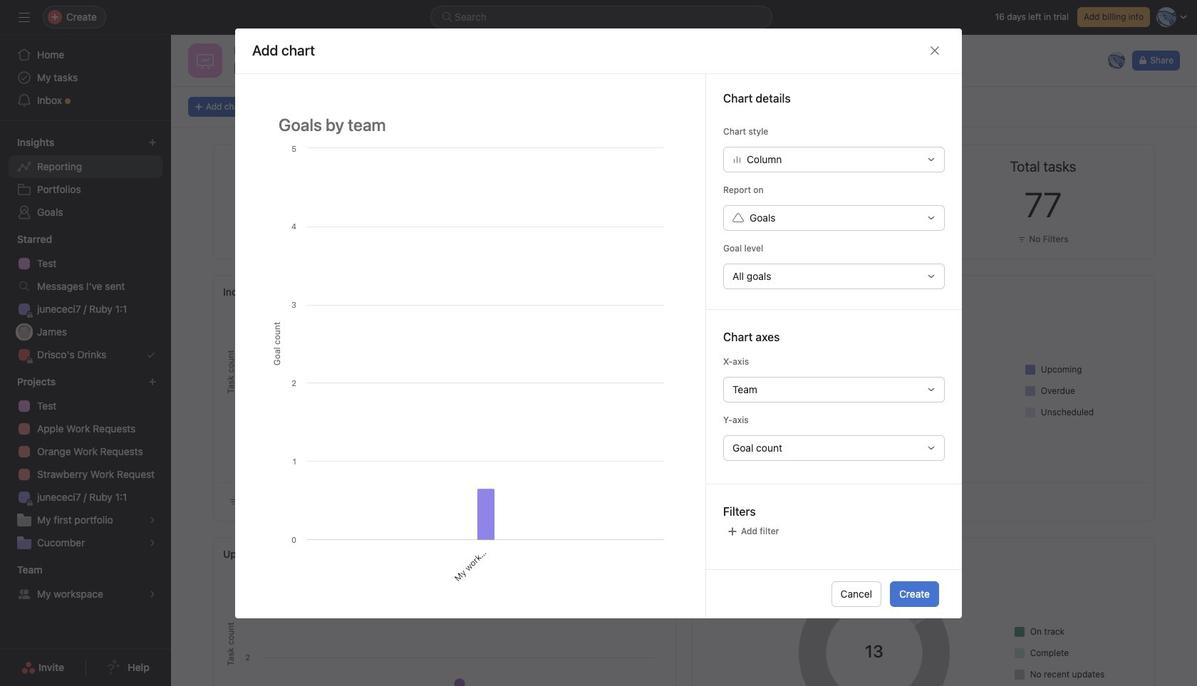 Task type: describe. For each thing, give the bounding box(es) containing it.
show options image
[[361, 63, 372, 74]]

global element
[[0, 35, 171, 120]]

hide sidebar image
[[19, 11, 30, 23]]

report image
[[197, 52, 214, 69]]

close image
[[929, 45, 941, 57]]

Goals by team text field
[[269, 108, 671, 141]]



Task type: locate. For each thing, give the bounding box(es) containing it.
projects element
[[0, 369, 171, 557]]

add to starred image
[[381, 63, 392, 74]]

starred element
[[0, 227, 171, 369]]

insights element
[[0, 130, 171, 227]]

teams element
[[0, 557, 171, 609]]

list box
[[430, 6, 772, 29]]



Task type: vqa. For each thing, say whether or not it's contained in the screenshot.
Goals By Team text box
yes



